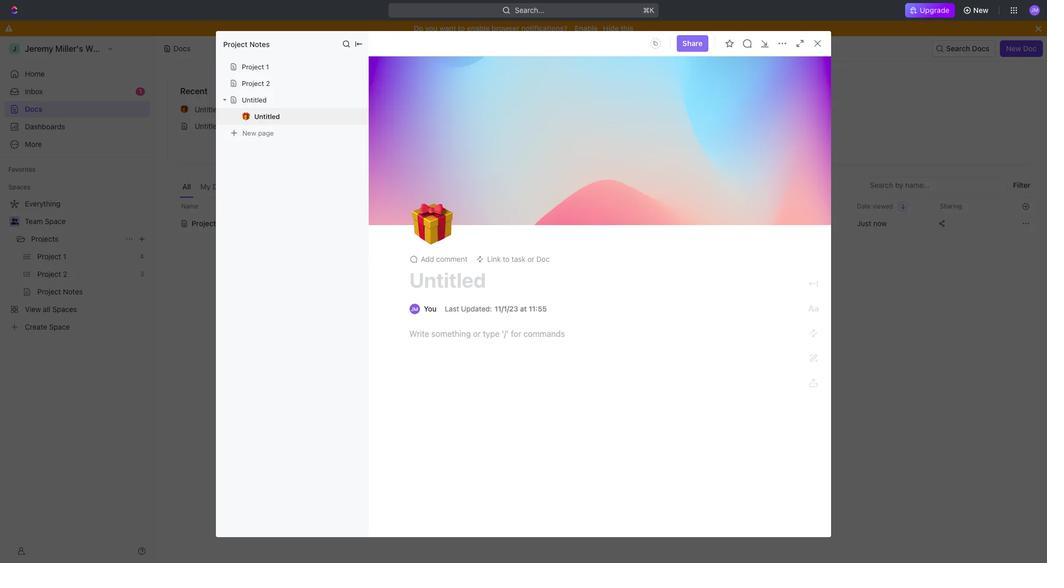 Task type: locate. For each thing, give the bounding box(es) containing it.
1 horizontal spatial jm
[[1031, 7, 1039, 13]]

project up project 1
[[223, 40, 248, 48]]

date inside date updated button
[[774, 202, 788, 210]]

1 horizontal spatial doc
[[1023, 44, 1037, 53]]

projects
[[561, 219, 588, 228], [31, 235, 58, 243]]

last
[[445, 305, 459, 314]]

0 horizontal spatial to
[[458, 24, 465, 33]]

2 horizontal spatial new
[[1006, 44, 1022, 53]]

11:55
[[529, 305, 547, 314]]

jm up new doc
[[1031, 7, 1039, 13]]

1 horizontal spatial to
[[503, 255, 510, 264]]

2 date from the left
[[857, 202, 871, 210]]

🎁 up new page on the top of the page
[[242, 112, 250, 120]]

1
[[266, 63, 269, 71], [139, 88, 142, 95], [790, 219, 793, 228]]

favorites button
[[4, 164, 40, 176]]

row containing project notes
[[167, 213, 1035, 234]]

add comment
[[421, 255, 468, 264]]

untitled • down the "recent"
[[195, 105, 226, 114]]

favorites
[[472, 87, 508, 96], [8, 166, 36, 174]]

0 horizontal spatial untitled link
[[176, 118, 442, 135]]

new right the search docs
[[1006, 44, 1022, 53]]

updated:
[[461, 305, 492, 314]]

1 horizontal spatial 1
[[266, 63, 269, 71]]

project notes inside button
[[192, 219, 238, 228]]

0 horizontal spatial untitled •
[[195, 105, 226, 114]]

🎁
[[180, 106, 189, 113], [764, 106, 773, 113], [242, 112, 250, 120], [412, 200, 453, 249]]

or
[[528, 255, 535, 264]]

new for new
[[974, 6, 989, 15]]

notes up project 1
[[250, 40, 270, 48]]

0 horizontal spatial date
[[774, 202, 788, 210]]

docs left will
[[593, 146, 607, 154]]

1 vertical spatial 1
[[139, 88, 142, 95]]

projects down team space
[[31, 235, 58, 243]]

dashboards
[[25, 122, 65, 131]]

browser
[[492, 24, 520, 33]]

notes down the 'my docs' button
[[218, 219, 238, 228]]

2 untitled link from the left
[[760, 118, 1026, 135]]

created by me
[[764, 87, 821, 96]]

docs link
[[4, 101, 150, 118]]

user group image
[[11, 219, 18, 225]]

0 horizontal spatial new
[[242, 129, 256, 137]]

project notes down name
[[192, 219, 238, 228]]

new inside button
[[974, 6, 989, 15]]

project 1
[[242, 63, 269, 71]]

0 horizontal spatial 1
[[139, 88, 142, 95]]

notes inside button
[[218, 219, 238, 228]]

new
[[974, 6, 989, 15], [1006, 44, 1022, 53], [242, 129, 256, 137]]

doc
[[1023, 44, 1037, 53], [537, 255, 550, 264]]

1 untitled link from the left
[[176, 118, 442, 135]]

0 vertical spatial to
[[458, 24, 465, 33]]

new button
[[959, 2, 995, 19]]

0 horizontal spatial doc
[[537, 255, 550, 264]]

1 vertical spatial jm
[[411, 306, 418, 313]]

projects link
[[31, 231, 121, 248]]

space
[[45, 217, 66, 226]]

0 vertical spatial 1
[[266, 63, 269, 71]]

to right link in the top of the page
[[503, 255, 510, 264]]

spaces
[[8, 183, 30, 191]]

comment
[[436, 255, 468, 264]]

change cover button
[[726, 205, 786, 221]]

column header
[[167, 198, 179, 215]]

2 untitled • from the left
[[779, 105, 810, 114]]

2 vertical spatial 1
[[790, 219, 793, 228]]

project down name
[[192, 219, 216, 228]]

tab list containing all
[[180, 177, 428, 198]]

all button
[[180, 177, 194, 198]]

you
[[424, 305, 437, 314]]

untitled • down created by me
[[779, 105, 810, 114]]

to right want
[[458, 24, 465, 33]]

jm left you
[[411, 306, 418, 313]]

projects down location
[[561, 219, 588, 228]]

add
[[421, 255, 434, 264]]

2 horizontal spatial 1
[[790, 219, 793, 228]]

location
[[551, 202, 576, 210]]

project
[[223, 40, 248, 48], [242, 63, 264, 71], [242, 79, 264, 88], [192, 219, 216, 228]]

untitled link
[[176, 118, 442, 135], [760, 118, 1026, 135]]

0 vertical spatial new
[[974, 6, 989, 15]]

untitled
[[242, 96, 267, 104], [195, 105, 221, 114], [779, 105, 805, 114], [254, 112, 280, 121], [195, 122, 221, 131], [779, 122, 805, 131], [409, 268, 486, 292]]

name
[[181, 202, 198, 210]]

change cover button
[[726, 205, 786, 221]]

sidebar navigation
[[0, 36, 155, 564]]

2 vertical spatial new
[[242, 129, 256, 137]]

untitled inside 🎁 untitled
[[254, 112, 280, 121]]

date
[[774, 202, 788, 210], [857, 202, 871, 210]]

date viewed
[[857, 202, 893, 210]]

tree
[[4, 196, 150, 336]]

do you want to enable browser notifications? enable hide this
[[414, 24, 634, 33]]

1 vertical spatial project notes
[[192, 219, 238, 228]]

cell
[[167, 214, 179, 233]]

untitled •
[[195, 105, 226, 114], [779, 105, 810, 114]]

project up project 2
[[242, 63, 264, 71]]

to
[[458, 24, 465, 33], [503, 255, 510, 264]]

enable
[[575, 24, 598, 33]]

1 horizontal spatial •
[[807, 105, 810, 114]]

1 vertical spatial doc
[[537, 255, 550, 264]]

link to task or doc button
[[472, 252, 554, 267]]

sharing
[[940, 202, 963, 210]]

tree inside sidebar navigation
[[4, 196, 150, 336]]

reposition button
[[677, 205, 726, 221]]

table
[[167, 198, 1035, 234]]

0 vertical spatial doc
[[1023, 44, 1037, 53]]

1 horizontal spatial untitled •
[[779, 105, 810, 114]]

0 horizontal spatial jm
[[411, 306, 418, 313]]

1 horizontal spatial new
[[974, 6, 989, 15]]

0 horizontal spatial projects
[[31, 235, 58, 243]]

date up 'nov'
[[774, 202, 788, 210]]

1 horizontal spatial date
[[857, 202, 871, 210]]

to inside dropdown button
[[503, 255, 510, 264]]

project notes
[[223, 40, 270, 48], [192, 219, 238, 228]]

new inside button
[[1006, 44, 1022, 53]]

link
[[487, 255, 501, 264]]

doc inside button
[[1023, 44, 1037, 53]]

2
[[266, 79, 270, 88]]

docs down inbox
[[25, 105, 42, 113]]

row
[[167, 198, 1035, 215], [167, 213, 1035, 234]]

🎁 down 'created'
[[764, 106, 773, 113]]

search
[[947, 44, 970, 53]]

page
[[258, 129, 274, 137]]

🎁 up 'add'
[[412, 200, 453, 249]]

docs right the my
[[213, 182, 230, 191]]

0 vertical spatial favorites
[[472, 87, 508, 96]]

1 for nov 1
[[790, 219, 793, 228]]

• down 'me'
[[807, 105, 810, 114]]

0 vertical spatial notes
[[250, 40, 270, 48]]

1 vertical spatial new
[[1006, 44, 1022, 53]]

1 untitled • from the left
[[195, 105, 226, 114]]

date updated button
[[768, 198, 820, 214]]

0 horizontal spatial notes
[[218, 219, 238, 228]]

2 • from the left
[[807, 105, 810, 114]]

0 vertical spatial jm
[[1031, 7, 1039, 13]]

assigned button
[[351, 177, 388, 198]]

1 vertical spatial projects
[[31, 235, 58, 243]]

recent
[[180, 87, 208, 96]]

0 horizontal spatial •
[[223, 105, 226, 114]]

tab list
[[180, 177, 428, 198]]

•
[[223, 105, 226, 114], [807, 105, 810, 114]]

date inside date viewed button
[[857, 202, 871, 210]]

1 • from the left
[[223, 105, 226, 114]]

untitled link for created by me
[[760, 118, 1026, 135]]

new up the search docs
[[974, 6, 989, 15]]

2 row from the top
[[167, 213, 1035, 234]]

want
[[440, 24, 456, 33]]

1 vertical spatial favorites
[[8, 166, 36, 174]]

1 inside row
[[790, 219, 793, 228]]

docs
[[174, 44, 191, 53], [972, 44, 990, 53], [25, 105, 42, 113], [593, 146, 607, 154], [213, 182, 230, 191]]

notes
[[250, 40, 270, 48], [218, 219, 238, 228]]

0 vertical spatial project notes
[[223, 40, 270, 48]]

1 for project 1
[[266, 63, 269, 71]]

date updated
[[774, 202, 814, 210]]

enable
[[467, 24, 490, 33]]

1 vertical spatial to
[[503, 255, 510, 264]]

• for created by me
[[807, 105, 810, 114]]

nov
[[774, 219, 788, 228]]

here.
[[637, 146, 652, 154]]

🎁 inside 🎁 untitled
[[242, 112, 250, 120]]

-
[[654, 219, 658, 228]]

1 horizontal spatial untitled link
[[760, 118, 1026, 135]]

untitled link for recent
[[176, 118, 442, 135]]

• left "🎁" 'dropdown button'
[[223, 105, 226, 114]]

dashboards link
[[4, 119, 150, 135]]

no favorited docs image
[[580, 105, 622, 146]]

new down "🎁" 'dropdown button'
[[242, 129, 256, 137]]

share
[[683, 39, 703, 48]]

project notes up project 1
[[223, 40, 270, 48]]

viewed
[[873, 202, 893, 210]]

docs inside button
[[972, 44, 990, 53]]

assigned
[[354, 182, 385, 191]]

doc right or
[[537, 255, 550, 264]]

0 horizontal spatial favorites
[[8, 166, 36, 174]]

tree containing team space
[[4, 196, 150, 336]]

date up just
[[857, 202, 871, 210]]

1 row from the top
[[167, 198, 1035, 215]]

projects inside sidebar navigation
[[31, 235, 58, 243]]

dropdown menu image
[[647, 35, 664, 52]]

1 date from the left
[[774, 202, 788, 210]]

docs right search
[[972, 44, 990, 53]]

• for recent
[[223, 105, 226, 114]]

doc down jm dropdown button
[[1023, 44, 1037, 53]]

1 horizontal spatial notes
[[250, 40, 270, 48]]

docs up the "recent"
[[174, 44, 191, 53]]

cell inside row
[[167, 214, 179, 233]]

1 vertical spatial notes
[[218, 219, 238, 228]]

date for date updated
[[774, 202, 788, 210]]

0 vertical spatial projects
[[561, 219, 588, 228]]



Task type: vqa. For each thing, say whether or not it's contained in the screenshot.
"Task name or type '/' for commands" text box
no



Task type: describe. For each thing, give the bounding box(es) containing it.
last updated: 11/1/23 at 11:55
[[445, 305, 547, 314]]

this
[[621, 24, 634, 33]]

row containing name
[[167, 198, 1035, 215]]

new doc button
[[1000, 40, 1043, 57]]

inbox
[[25, 87, 43, 96]]

team space
[[25, 217, 66, 226]]

date for date viewed
[[857, 202, 871, 210]]

link to task or doc
[[487, 255, 550, 264]]

home link
[[4, 66, 150, 82]]

Search by name... text field
[[870, 178, 1001, 193]]

do
[[414, 24, 423, 33]]

jm inside dropdown button
[[1031, 7, 1039, 13]]

you
[[425, 24, 438, 33]]

me
[[809, 87, 821, 96]]

archived
[[395, 182, 425, 191]]

reposition
[[683, 208, 720, 217]]

change cover
[[733, 208, 780, 217]]

project 2
[[242, 79, 270, 88]]

my
[[200, 182, 211, 191]]

just
[[857, 219, 872, 228]]

cover
[[761, 208, 780, 217]]

upgrade
[[920, 6, 950, 15]]

at
[[520, 305, 527, 314]]

search...
[[515, 6, 545, 15]]

show
[[620, 146, 636, 154]]

created
[[764, 87, 796, 96]]

new for new doc
[[1006, 44, 1022, 53]]

11/1/23
[[495, 305, 518, 314]]

updated
[[790, 202, 814, 210]]

untitled • for recent
[[195, 105, 226, 114]]

date viewed button
[[851, 198, 909, 214]]

upgrade link
[[906, 3, 955, 18]]

🎁 down the "recent"
[[180, 106, 189, 113]]

project notes button
[[180, 213, 538, 234]]

now
[[874, 219, 887, 228]]

column header inside table
[[167, 198, 179, 215]]

change
[[733, 208, 759, 217]]

🎁 button
[[242, 112, 254, 121]]

new doc
[[1006, 44, 1037, 53]]

hide
[[603, 24, 619, 33]]

new page
[[242, 129, 274, 137]]

docs inside sidebar navigation
[[25, 105, 42, 113]]

new for new page
[[242, 129, 256, 137]]

🎁 untitled
[[242, 112, 280, 121]]

your favorited docs will show here.
[[550, 146, 652, 154]]

project inside project notes button
[[192, 219, 216, 228]]

team
[[25, 217, 43, 226]]

team space link
[[25, 213, 148, 230]]

my docs button
[[198, 177, 233, 198]]

my docs
[[200, 182, 230, 191]]

1 horizontal spatial projects
[[561, 219, 588, 228]]

will
[[609, 146, 619, 154]]

jm button
[[1027, 2, 1043, 19]]

your
[[550, 146, 563, 154]]

favorites inside button
[[8, 166, 36, 174]]

1 horizontal spatial favorites
[[472, 87, 508, 96]]

nov 1
[[774, 219, 793, 228]]

search docs
[[947, 44, 990, 53]]

just now
[[857, 219, 887, 228]]

favorited
[[565, 146, 591, 154]]

table containing project notes
[[167, 198, 1035, 234]]

doc inside dropdown button
[[537, 255, 550, 264]]

notifications?
[[521, 24, 568, 33]]

⌘k
[[643, 6, 655, 15]]

home
[[25, 69, 45, 78]]

1 inside sidebar navigation
[[139, 88, 142, 95]]

archived button
[[392, 177, 428, 198]]

all
[[182, 182, 191, 191]]

untitled • for created by me
[[779, 105, 810, 114]]

by
[[798, 87, 807, 96]]

search docs button
[[932, 40, 996, 57]]

tags
[[654, 202, 668, 210]]

project left 2
[[242, 79, 264, 88]]

docs inside button
[[213, 182, 230, 191]]

task
[[512, 255, 526, 264]]



